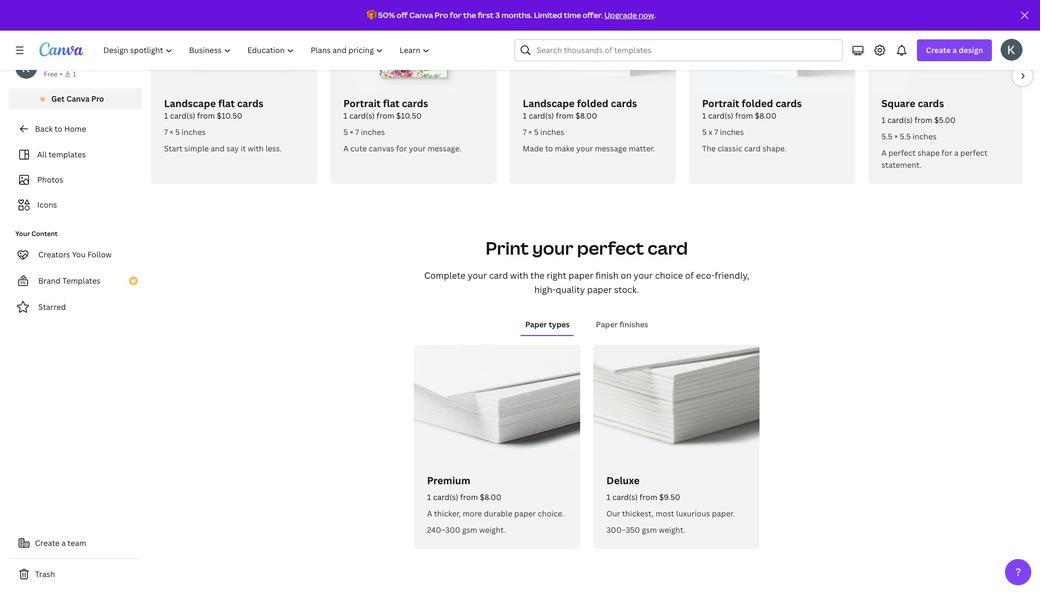 Task type: locate. For each thing, give the bounding box(es) containing it.
2 weight. from the left
[[659, 525, 686, 535]]

cards inside landscape folded cards 1 card(s) from $8.00
[[611, 97, 637, 110]]

a
[[343, 143, 349, 154], [882, 148, 887, 158], [427, 509, 432, 519]]

get canva pro
[[51, 94, 104, 104]]

classic
[[718, 143, 742, 154]]

from down landscape flat cards link
[[197, 110, 215, 121]]

weight. for deluxe
[[659, 525, 686, 535]]

0 vertical spatial the
[[463, 10, 476, 20]]

landscape inside landscape folded cards 1 card(s) from $8.00
[[523, 97, 575, 110]]

card(s) down deluxe
[[612, 492, 638, 503]]

from up 5 x 7 inches
[[735, 110, 753, 121]]

a inside a perfect shape for a perfect statement.
[[954, 148, 959, 158]]

photos link
[[15, 170, 136, 190]]

1 vertical spatial with
[[510, 270, 528, 282]]

1 horizontal spatial weight.
[[659, 525, 686, 535]]

2 horizontal spatial card
[[744, 143, 761, 154]]

7 right x
[[714, 127, 718, 137]]

5 × 7 inches
[[343, 127, 385, 137]]

1 inside deluxe 1 card(s) from $9.50
[[607, 492, 611, 503]]

for for 1
[[942, 148, 953, 158]]

a left cute
[[343, 143, 349, 154]]

1 portrait from the left
[[343, 97, 381, 110]]

paper up quality
[[569, 270, 593, 282]]

paper inside button
[[525, 319, 547, 330]]

folded up made to make your message matter.
[[577, 97, 609, 110]]

$8.00
[[576, 110, 597, 121], [755, 110, 777, 121], [480, 492, 501, 503]]

card(s) inside square cards 1 card(s) from $5.00
[[888, 115, 913, 125]]

1 horizontal spatial a
[[427, 509, 432, 519]]

1 up 5 x 7 inches
[[702, 110, 706, 121]]

gsm down more
[[462, 525, 477, 535]]

card left shape.
[[744, 143, 761, 154]]

1 horizontal spatial 5.5
[[900, 131, 911, 142]]

the classic card shape.
[[702, 143, 787, 154]]

pro up back to home link
[[91, 94, 104, 104]]

•
[[60, 69, 62, 79]]

card down print
[[489, 270, 508, 282]]

0 horizontal spatial a
[[343, 143, 349, 154]]

from up thickest,
[[640, 492, 657, 503]]

1 right •
[[73, 69, 76, 79]]

card(s) up made
[[529, 110, 554, 121]]

2 portrait from the left
[[702, 97, 739, 110]]

a for square
[[882, 148, 887, 158]]

1 gsm from the left
[[462, 525, 477, 535]]

0 horizontal spatial 5.5
[[882, 131, 893, 142]]

$8.00 up a thicker, more durable paper choice.
[[480, 492, 501, 503]]

inches for portrait folded cards
[[720, 127, 744, 137]]

templates
[[62, 276, 101, 286]]

landscape inside the landscape flat cards 1 card(s) from $10.50
[[164, 97, 216, 110]]

$10.50 for landscape
[[217, 110, 242, 121]]

you
[[72, 249, 86, 260]]

× up start
[[170, 127, 173, 137]]

shape.
[[763, 143, 787, 154]]

$8.00 inside premium 1 card(s) from $8.00
[[480, 492, 501, 503]]

1 horizontal spatial the
[[531, 270, 545, 282]]

portrait inside portrait folded cards 1 card(s) from $8.00
[[702, 97, 739, 110]]

for left 'first' at left top
[[450, 10, 462, 20]]

portrait up the 5 × 7 inches
[[343, 97, 381, 110]]

1 inside premium 1 card(s) from $8.00
[[427, 492, 431, 503]]

for right canvas
[[396, 143, 407, 154]]

a cute canvas for your message.
[[343, 143, 461, 154]]

$8.00 inside landscape folded cards 1 card(s) from $8.00
[[576, 110, 597, 121]]

0 horizontal spatial with
[[248, 143, 264, 154]]

free
[[44, 69, 58, 79]]

0 horizontal spatial card
[[489, 270, 508, 282]]

1 horizontal spatial perfect
[[889, 148, 916, 158]]

folded inside portrait folded cards 1 card(s) from $8.00
[[742, 97, 773, 110]]

the left 'first' at left top
[[463, 10, 476, 20]]

2 7 × 5 inches from the left
[[523, 127, 564, 137]]

1 inside square cards 1 card(s) from $5.00
[[882, 115, 886, 125]]

2 cards from the left
[[402, 97, 428, 110]]

$8.00 down landscape folded cards link
[[576, 110, 597, 121]]

a left team
[[61, 538, 66, 549]]

card for complete your card with the right paper finish on your choice of eco-friendly, high-quality paper stock.
[[489, 270, 508, 282]]

1 horizontal spatial paper
[[596, 319, 618, 330]]

card(s) up start
[[170, 110, 195, 121]]

× up the statement. on the right of the page
[[894, 131, 898, 142]]

paper finishes
[[596, 319, 648, 330]]

inches up simple
[[182, 127, 206, 137]]

all templates link
[[15, 144, 136, 165]]

card up choice on the right of the page
[[648, 236, 688, 260]]

canva right off on the left of page
[[409, 10, 433, 20]]

1 horizontal spatial for
[[450, 10, 462, 20]]

× up cute
[[350, 127, 353, 137]]

a left thicker,
[[427, 509, 432, 519]]

2 vertical spatial paper
[[514, 509, 536, 519]]

0 horizontal spatial to
[[54, 124, 62, 134]]

× up made
[[528, 127, 532, 137]]

$10.50 inside the landscape flat cards 1 card(s) from $10.50
[[217, 110, 242, 121]]

landscape flat cards image
[[151, 0, 317, 92]]

create
[[926, 45, 951, 55], [35, 538, 60, 549]]

paper down finish
[[587, 284, 612, 296]]

the inside complete your card with the right paper finish on your choice of eco-friendly, high-quality paper stock.
[[531, 270, 545, 282]]

paper left 'types'
[[525, 319, 547, 330]]

folded inside landscape folded cards 1 card(s) from $8.00
[[577, 97, 609, 110]]

cards up it
[[237, 97, 263, 110]]

2 5.5 from the left
[[900, 131, 911, 142]]

deluxe 1 card(s) from $9.50
[[607, 474, 680, 503]]

0 vertical spatial paper
[[569, 270, 593, 282]]

card(s) inside premium 1 card(s) from $8.00
[[433, 492, 458, 503]]

inches up classic
[[720, 127, 744, 137]]

cards up message
[[611, 97, 637, 110]]

0 horizontal spatial for
[[396, 143, 407, 154]]

1 up start
[[164, 110, 168, 121]]

folded
[[577, 97, 609, 110], [742, 97, 773, 110]]

1 cards from the left
[[237, 97, 263, 110]]

a inside button
[[61, 538, 66, 549]]

1
[[73, 69, 76, 79], [164, 110, 168, 121], [343, 110, 348, 121], [523, 110, 527, 121], [702, 110, 706, 121], [882, 115, 886, 125], [427, 492, 431, 503], [607, 492, 611, 503]]

landscape up simple
[[164, 97, 216, 110]]

1 paper from the left
[[525, 319, 547, 330]]

gsm
[[462, 525, 477, 535], [642, 525, 657, 535]]

from inside square cards 1 card(s) from $5.00
[[915, 115, 933, 125]]

landscape flat cards 1 card(s) from $10.50
[[164, 97, 263, 121]]

pro right off on the left of page
[[435, 10, 448, 20]]

premium
[[427, 474, 471, 487]]

canvas
[[369, 143, 394, 154]]

1 horizontal spatial folded
[[742, 97, 773, 110]]

weight.
[[479, 525, 506, 535], [659, 525, 686, 535]]

start simple and say it with less.
[[164, 143, 282, 154]]

0 horizontal spatial portrait
[[343, 97, 381, 110]]

landscape
[[164, 97, 216, 110], [523, 97, 575, 110]]

create inside button
[[35, 538, 60, 549]]

cards up a cute canvas for your message.
[[402, 97, 428, 110]]

card(s) up 5 x 7 inches
[[708, 110, 733, 121]]

weight. down a thicker, more durable paper choice.
[[479, 525, 506, 535]]

7 × 5 inches
[[164, 127, 206, 137], [523, 127, 564, 137]]

create inside dropdown button
[[926, 45, 951, 55]]

cards up the $5.00
[[918, 97, 944, 110]]

your up the right
[[532, 236, 573, 260]]

1 horizontal spatial landscape
[[523, 97, 575, 110]]

choice
[[655, 270, 683, 282]]

a inside dropdown button
[[953, 45, 957, 55]]

2 landscape from the left
[[523, 97, 575, 110]]

with right it
[[248, 143, 264, 154]]

1 vertical spatial canva
[[66, 94, 89, 104]]

inches up make
[[540, 127, 564, 137]]

1 horizontal spatial card
[[648, 236, 688, 260]]

content
[[31, 229, 58, 238]]

1 vertical spatial pro
[[91, 94, 104, 104]]

deluxe
[[607, 474, 640, 487]]

get
[[51, 94, 65, 104]]

7 × 5 inches up start
[[164, 127, 206, 137]]

$10.50 down landscape flat cards link
[[217, 110, 242, 121]]

portrait folded cards 1 card(s) from $8.00
[[702, 97, 802, 121]]

your
[[409, 143, 426, 154], [576, 143, 593, 154], [532, 236, 573, 260], [468, 270, 487, 282], [634, 270, 653, 282]]

1 horizontal spatial gsm
[[642, 525, 657, 535]]

× for landscape folded cards
[[528, 127, 532, 137]]

0 vertical spatial card
[[744, 143, 761, 154]]

landscape folded cards image
[[510, 0, 676, 92]]

gsm for premium
[[462, 525, 477, 535]]

5 up made
[[534, 127, 539, 137]]

0 vertical spatial to
[[54, 124, 62, 134]]

0 horizontal spatial folded
[[577, 97, 609, 110]]

0 horizontal spatial $10.50
[[217, 110, 242, 121]]

1 vertical spatial create
[[35, 538, 60, 549]]

portrait up 5 x 7 inches
[[702, 97, 739, 110]]

cards for landscape folded cards
[[611, 97, 637, 110]]

paper inside button
[[596, 319, 618, 330]]

flat up the 5 × 7 inches
[[383, 97, 400, 110]]

0 vertical spatial create
[[926, 45, 951, 55]]

2 horizontal spatial a
[[882, 148, 887, 158]]

inches
[[182, 127, 206, 137], [361, 127, 385, 137], [540, 127, 564, 137], [720, 127, 744, 137], [913, 131, 937, 142]]

card(s) up the 5 × 7 inches
[[349, 110, 375, 121]]

with down print
[[510, 270, 528, 282]]

friendly,
[[715, 270, 749, 282]]

cards inside portrait folded cards 1 card(s) from $8.00
[[776, 97, 802, 110]]

statement.
[[882, 160, 922, 170]]

4 cards from the left
[[776, 97, 802, 110]]

5 left x
[[702, 127, 707, 137]]

1 landscape from the left
[[164, 97, 216, 110]]

trash
[[35, 569, 55, 580]]

paper left the finishes
[[596, 319, 618, 330]]

1 horizontal spatial $10.50
[[396, 110, 422, 121]]

7 × 5 inches up made
[[523, 127, 564, 137]]

7 up made
[[523, 127, 527, 137]]

$10.50
[[217, 110, 242, 121], [396, 110, 422, 121]]

to left make
[[545, 143, 553, 154]]

1 down square
[[882, 115, 886, 125]]

7
[[164, 127, 168, 137], [355, 127, 359, 137], [523, 127, 527, 137], [714, 127, 718, 137]]

flat for landscape
[[218, 97, 235, 110]]

flat inside portrait flat cards 1 card(s) from $10.50
[[383, 97, 400, 110]]

0 horizontal spatial canva
[[66, 94, 89, 104]]

1 $10.50 from the left
[[217, 110, 242, 121]]

cards inside the landscape flat cards 1 card(s) from $10.50
[[237, 97, 263, 110]]

portrait for portrait folded cards
[[702, 97, 739, 110]]

card inside complete your card with the right paper finish on your choice of eco-friendly, high-quality paper stock.
[[489, 270, 508, 282]]

weight. for premium
[[479, 525, 506, 535]]

0 horizontal spatial landscape
[[164, 97, 216, 110]]

create for create a team
[[35, 538, 60, 549]]

2 7 from the left
[[355, 127, 359, 137]]

2 gsm from the left
[[642, 525, 657, 535]]

0 horizontal spatial $8.00
[[480, 492, 501, 503]]

a left design
[[953, 45, 957, 55]]

1 horizontal spatial $8.00
[[576, 110, 597, 121]]

of
[[685, 270, 694, 282]]

thickest,
[[622, 509, 654, 519]]

$8.00 down portrait folded cards link
[[755, 110, 777, 121]]

0 horizontal spatial weight.
[[479, 525, 506, 535]]

card for the classic card shape.
[[744, 143, 761, 154]]

2 horizontal spatial $8.00
[[755, 110, 777, 121]]

card(s)
[[170, 110, 195, 121], [349, 110, 375, 121], [529, 110, 554, 121], [708, 110, 733, 121], [888, 115, 913, 125], [433, 492, 458, 503], [612, 492, 638, 503]]

$10.50 down portrait flat cards link on the top left
[[396, 110, 422, 121]]

a perfect shape for a perfect statement.
[[882, 148, 988, 170]]

for right "shape"
[[942, 148, 953, 158]]

pro
[[435, 10, 448, 20], [91, 94, 104, 104]]

personal
[[44, 57, 76, 68]]

create a design button
[[917, 39, 992, 61]]

stock.
[[614, 284, 639, 296]]

1 up made
[[523, 110, 527, 121]]

1 vertical spatial the
[[531, 270, 545, 282]]

card(s) up thicker,
[[433, 492, 458, 503]]

1 up our
[[607, 492, 611, 503]]

the
[[463, 10, 476, 20], [531, 270, 545, 282]]

2 horizontal spatial perfect
[[961, 148, 988, 158]]

to right back
[[54, 124, 62, 134]]

0 vertical spatial a
[[953, 45, 957, 55]]

$8.00 inside portrait folded cards 1 card(s) from $8.00
[[755, 110, 777, 121]]

your right make
[[576, 143, 593, 154]]

design
[[959, 45, 983, 55]]

0 horizontal spatial paper
[[525, 319, 547, 330]]

5 up start
[[175, 127, 180, 137]]

240–300 gsm weight.
[[427, 525, 506, 535]]

cards inside portrait flat cards 1 card(s) from $10.50
[[402, 97, 428, 110]]

brand templates link
[[9, 270, 142, 292]]

landscape for landscape folded cards
[[523, 97, 575, 110]]

3 cards from the left
[[611, 97, 637, 110]]

0 vertical spatial pro
[[435, 10, 448, 20]]

from
[[197, 110, 215, 121], [377, 110, 394, 121], [556, 110, 574, 121], [735, 110, 753, 121], [915, 115, 933, 125], [460, 492, 478, 503], [640, 492, 657, 503]]

upgrade
[[604, 10, 637, 20]]

1 5.5 from the left
[[882, 131, 893, 142]]

2 flat from the left
[[383, 97, 400, 110]]

1 weight. from the left
[[479, 525, 506, 535]]

0 horizontal spatial 7 × 5 inches
[[164, 127, 206, 137]]

2 paper from the left
[[596, 319, 618, 330]]

2 vertical spatial a
[[61, 538, 66, 549]]

1 horizontal spatial create
[[926, 45, 951, 55]]

flat inside the landscape flat cards 1 card(s) from $10.50
[[218, 97, 235, 110]]

thicker,
[[434, 509, 461, 519]]

0 horizontal spatial pro
[[91, 94, 104, 104]]

canva right get
[[66, 94, 89, 104]]

inches for landscape folded cards
[[540, 127, 564, 137]]

1 7 × 5 inches from the left
[[164, 127, 206, 137]]

4 7 from the left
[[714, 127, 718, 137]]

folded for portrait
[[742, 97, 773, 110]]

card(s) inside the landscape flat cards 1 card(s) from $10.50
[[170, 110, 195, 121]]

perfect up finish
[[577, 236, 644, 260]]

1 vertical spatial paper
[[587, 284, 612, 296]]

folded up 5 x 7 inches
[[742, 97, 773, 110]]

from up the 5 × 7 inches
[[377, 110, 394, 121]]

from inside premium 1 card(s) from $8.00
[[460, 492, 478, 503]]

$10.50 inside portrait flat cards 1 card(s) from $10.50
[[396, 110, 422, 121]]

1 vertical spatial a
[[954, 148, 959, 158]]

× for portrait flat cards
[[350, 127, 353, 137]]

1 7 from the left
[[164, 127, 168, 137]]

a up the statement. on the right of the page
[[882, 148, 887, 158]]

1 horizontal spatial flat
[[383, 97, 400, 110]]

5 cards from the left
[[918, 97, 944, 110]]

× for landscape flat cards
[[170, 127, 173, 137]]

inches up canvas
[[361, 127, 385, 137]]

for inside a perfect shape for a perfect statement.
[[942, 148, 953, 158]]

0 vertical spatial canva
[[409, 10, 433, 20]]

a inside a perfect shape for a perfect statement.
[[882, 148, 887, 158]]

flat up start simple and say it with less.
[[218, 97, 235, 110]]

5.5 × 5.5 inches
[[882, 131, 937, 142]]

3 5 from the left
[[534, 127, 539, 137]]

landscape up made
[[523, 97, 575, 110]]

card(s) inside landscape folded cards 1 card(s) from $8.00
[[529, 110, 554, 121]]

start
[[164, 143, 182, 154]]

2 $10.50 from the left
[[396, 110, 422, 121]]

None search field
[[515, 39, 843, 61]]

🎁
[[367, 10, 377, 20]]

portrait flat cards 1 card(s) from $10.50
[[343, 97, 428, 121]]

inches up "shape"
[[913, 131, 937, 142]]

0 horizontal spatial the
[[463, 10, 476, 20]]

kendall parks image
[[1001, 39, 1023, 61]]

create a team button
[[9, 533, 142, 555]]

2 horizontal spatial for
[[942, 148, 953, 158]]

gsm down thickest,
[[642, 525, 657, 535]]

portrait
[[343, 97, 381, 110], [702, 97, 739, 110]]

perfect right "shape"
[[961, 148, 988, 158]]

1 horizontal spatial 7 × 5 inches
[[523, 127, 564, 137]]

1 horizontal spatial portrait
[[702, 97, 739, 110]]

paper left choice.
[[514, 509, 536, 519]]

create left team
[[35, 538, 60, 549]]

paper
[[525, 319, 547, 330], [596, 319, 618, 330]]

card(s) down square
[[888, 115, 913, 125]]

portrait inside portrait flat cards 1 card(s) from $10.50
[[343, 97, 381, 110]]

starred link
[[9, 296, 142, 318]]

7 up cute
[[355, 127, 359, 137]]

0 horizontal spatial gsm
[[462, 525, 477, 535]]

create left design
[[926, 45, 951, 55]]

your left message.
[[409, 143, 426, 154]]

1 vertical spatial to
[[545, 143, 553, 154]]

perfect
[[889, 148, 916, 158], [961, 148, 988, 158], [577, 236, 644, 260]]

5
[[175, 127, 180, 137], [343, 127, 348, 137], [534, 127, 539, 137], [702, 127, 707, 137]]

weight. down our thickest, most luxurious paper.
[[659, 525, 686, 535]]

1 5 from the left
[[175, 127, 180, 137]]

for for cards
[[396, 143, 407, 154]]

cards up shape.
[[776, 97, 802, 110]]

0 horizontal spatial create
[[35, 538, 60, 549]]

durable
[[484, 509, 512, 519]]

0 horizontal spatial flat
[[218, 97, 235, 110]]

1 horizontal spatial to
[[545, 143, 553, 154]]

7 up start
[[164, 127, 168, 137]]

the up high-
[[531, 270, 545, 282]]

from down landscape folded cards link
[[556, 110, 574, 121]]

limited
[[534, 10, 562, 20]]

5 down portrait flat cards 1 card(s) from $10.50
[[343, 127, 348, 137]]

1 horizontal spatial pro
[[435, 10, 448, 20]]

1 folded from the left
[[577, 97, 609, 110]]

2 folded from the left
[[742, 97, 773, 110]]

portrait folded cards image
[[689, 0, 855, 92]]

1 flat from the left
[[218, 97, 235, 110]]

from up more
[[460, 492, 478, 503]]

300–350 gsm weight.
[[607, 525, 686, 535]]

from left the $5.00
[[915, 115, 933, 125]]

2 vertical spatial card
[[489, 270, 508, 282]]

1 horizontal spatial with
[[510, 270, 528, 282]]

a right "shape"
[[954, 148, 959, 158]]

square
[[882, 97, 916, 110]]

1 down the premium
[[427, 492, 431, 503]]

perfect up the statement. on the right of the page
[[889, 148, 916, 158]]

1 vertical spatial card
[[648, 236, 688, 260]]

1 up the 5 × 7 inches
[[343, 110, 348, 121]]



Task type: vqa. For each thing, say whether or not it's contained in the screenshot.


Task type: describe. For each thing, give the bounding box(es) containing it.
creators you follow
[[38, 249, 112, 260]]

icons
[[37, 200, 57, 210]]

follow
[[87, 249, 112, 260]]

card(s) inside portrait flat cards 1 card(s) from $10.50
[[349, 110, 375, 121]]

flat for portrait
[[383, 97, 400, 110]]

creators
[[38, 249, 70, 260]]

eco-
[[696, 270, 715, 282]]

free •
[[44, 69, 62, 79]]

deluxe image
[[593, 345, 760, 470]]

4 5 from the left
[[702, 127, 707, 137]]

offer.
[[583, 10, 603, 20]]

.
[[654, 10, 656, 20]]

finishes
[[620, 319, 648, 330]]

message.
[[428, 143, 461, 154]]

the
[[702, 143, 716, 154]]

gsm for deluxe
[[642, 525, 657, 535]]

made to make your message matter.
[[523, 143, 655, 154]]

🎁 50% off canva pro for the first 3 months. limited time offer. upgrade now .
[[367, 10, 656, 20]]

portrait flat cards image
[[330, 0, 497, 92]]

card(s) inside portrait folded cards 1 card(s) from $8.00
[[708, 110, 733, 121]]

say
[[226, 143, 239, 154]]

from inside portrait folded cards 1 card(s) from $8.00
[[735, 110, 753, 121]]

create a design
[[926, 45, 983, 55]]

starred
[[38, 302, 66, 312]]

templates
[[49, 149, 86, 160]]

shape
[[918, 148, 940, 158]]

7 × 5 inches for landscape flat cards
[[164, 127, 206, 137]]

cards inside square cards 1 card(s) from $5.00
[[918, 97, 944, 110]]

on
[[621, 270, 632, 282]]

3 7 from the left
[[523, 127, 527, 137]]

and
[[211, 143, 225, 154]]

complete your card with the right paper finish on your choice of eco-friendly, high-quality paper stock.
[[424, 270, 749, 296]]

matter.
[[629, 143, 655, 154]]

to for made
[[545, 143, 553, 154]]

print your perfect card
[[486, 236, 688, 260]]

1 inside portrait flat cards 1 card(s) from $10.50
[[343, 110, 348, 121]]

landscape for landscape flat cards
[[164, 97, 216, 110]]

a for team
[[61, 538, 66, 549]]

cards for landscape flat cards
[[237, 97, 263, 110]]

7 × 5 inches for landscape folded cards
[[523, 127, 564, 137]]

portrait folded cards link
[[702, 97, 842, 110]]

brand
[[38, 276, 61, 286]]

square cards 1 card(s) from $5.00
[[882, 97, 956, 125]]

icons link
[[15, 195, 136, 215]]

paper finishes button
[[592, 314, 653, 335]]

50%
[[378, 10, 395, 20]]

$5.00
[[934, 115, 956, 125]]

brand templates
[[38, 276, 101, 286]]

all
[[37, 149, 47, 160]]

$8.00 for landscape
[[576, 110, 597, 121]]

pro inside button
[[91, 94, 104, 104]]

off
[[397, 10, 408, 20]]

a for design
[[953, 45, 957, 55]]

from inside landscape folded cards 1 card(s) from $8.00
[[556, 110, 574, 121]]

creators you follow link
[[9, 244, 142, 266]]

$8.00 for portrait
[[755, 110, 777, 121]]

your content
[[15, 229, 58, 238]]

paper types button
[[521, 314, 574, 335]]

$9.50
[[659, 492, 680, 503]]

0 horizontal spatial perfect
[[577, 236, 644, 260]]

cute
[[350, 143, 367, 154]]

300–350
[[607, 525, 640, 535]]

landscape folded cards 1 card(s) from $8.00
[[523, 97, 637, 121]]

1 inside the landscape flat cards 1 card(s) from $10.50
[[164, 110, 168, 121]]

5 x 7 inches
[[702, 127, 744, 137]]

paper types
[[525, 319, 570, 330]]

to for back
[[54, 124, 62, 134]]

from inside portrait flat cards 1 card(s) from $10.50
[[377, 110, 394, 121]]

1 inside landscape folded cards 1 card(s) from $8.00
[[523, 110, 527, 121]]

create for create a design
[[926, 45, 951, 55]]

$10.50 for portrait
[[396, 110, 422, 121]]

paper for paper types
[[525, 319, 547, 330]]

cards for portrait folded cards
[[776, 97, 802, 110]]

portrait for portrait flat cards
[[343, 97, 381, 110]]

paper.
[[712, 509, 735, 519]]

choice.
[[538, 509, 564, 519]]

square cards image
[[868, 0, 1035, 92]]

1 inside portrait folded cards 1 card(s) from $8.00
[[702, 110, 706, 121]]

from inside deluxe 1 card(s) from $9.50
[[640, 492, 657, 503]]

create a team
[[35, 538, 86, 549]]

landscape folded cards link
[[523, 97, 663, 110]]

x
[[709, 127, 712, 137]]

most
[[656, 509, 674, 519]]

1 horizontal spatial canva
[[409, 10, 433, 20]]

inches for portrait flat cards
[[361, 127, 385, 137]]

folded for landscape
[[577, 97, 609, 110]]

3
[[495, 10, 500, 20]]

right
[[547, 270, 567, 282]]

our
[[607, 509, 620, 519]]

types
[[549, 319, 570, 330]]

cards for portrait flat cards
[[402, 97, 428, 110]]

more
[[463, 509, 482, 519]]

240–300
[[427, 525, 460, 535]]

canva inside button
[[66, 94, 89, 104]]

your right on
[[634, 270, 653, 282]]

our thickest, most luxurious paper.
[[607, 509, 735, 519]]

landscape flat cards link
[[164, 97, 304, 110]]

first
[[478, 10, 494, 20]]

team
[[68, 538, 86, 549]]

inches for landscape flat cards
[[182, 127, 206, 137]]

photos
[[37, 174, 63, 185]]

Search search field
[[537, 40, 836, 61]]

paper for paper finishes
[[596, 319, 618, 330]]

premium image
[[414, 345, 580, 470]]

card(s) inside deluxe 1 card(s) from $9.50
[[612, 492, 638, 503]]

back to home link
[[9, 118, 142, 140]]

now
[[639, 10, 654, 20]]

your right complete
[[468, 270, 487, 282]]

with inside complete your card with the right paper finish on your choice of eco-friendly, high-quality paper stock.
[[510, 270, 528, 282]]

make
[[555, 143, 574, 154]]

home
[[64, 124, 86, 134]]

finish
[[596, 270, 619, 282]]

it
[[241, 143, 246, 154]]

less.
[[266, 143, 282, 154]]

0 vertical spatial with
[[248, 143, 264, 154]]

back to home
[[35, 124, 86, 134]]

quality
[[556, 284, 585, 296]]

premium 1 card(s) from $8.00
[[427, 474, 501, 503]]

top level navigation element
[[96, 39, 439, 61]]

a for portrait
[[343, 143, 349, 154]]

back
[[35, 124, 53, 134]]

trash link
[[9, 564, 142, 586]]

from inside the landscape flat cards 1 card(s) from $10.50
[[197, 110, 215, 121]]

2 5 from the left
[[343, 127, 348, 137]]

made
[[523, 143, 543, 154]]

upgrade now button
[[604, 10, 654, 20]]



